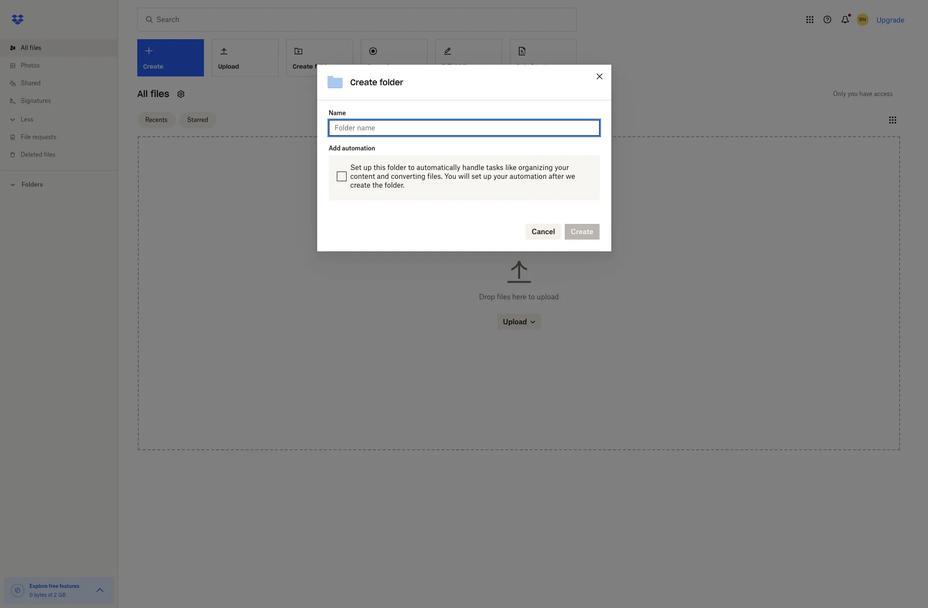 Task type: locate. For each thing, give the bounding box(es) containing it.
of
[[48, 593, 53, 598]]

create
[[293, 63, 313, 70], [350, 78, 377, 87]]

1 horizontal spatial create
[[350, 78, 377, 87]]

requests
[[32, 133, 56, 141]]

your down tasks
[[494, 172, 508, 181]]

0 vertical spatial all
[[21, 44, 28, 52]]

converting
[[391, 172, 426, 181]]

file requests link
[[8, 129, 118, 146]]

deleted
[[21, 151, 42, 158]]

automation inside set up this folder to automatically handle tasks like organizing your content and converting files. you will set up your automation after we create the folder.
[[510, 172, 547, 181]]

folder
[[315, 63, 333, 70], [380, 78, 404, 87], [388, 163, 406, 172]]

edit
[[442, 63, 453, 70]]

automation down organizing
[[510, 172, 547, 181]]

1 vertical spatial create folder
[[350, 78, 404, 87]]

1 vertical spatial all
[[137, 88, 148, 100]]

1 vertical spatial to
[[529, 293, 535, 301]]

this
[[374, 163, 386, 172]]

folder up converting
[[388, 163, 406, 172]]

content
[[350, 172, 375, 181]]

your
[[555, 163, 569, 172], [494, 172, 508, 181]]

up right set
[[483, 172, 492, 181]]

all files up photos
[[21, 44, 41, 52]]

all up photos
[[21, 44, 28, 52]]

1 vertical spatial folder
[[380, 78, 404, 87]]

folder down "record"
[[380, 78, 404, 87]]

automation
[[342, 145, 375, 152], [510, 172, 547, 181]]

upgrade link
[[877, 15, 905, 24]]

tasks
[[486, 163, 504, 172]]

add
[[329, 145, 341, 152]]

files up photos
[[30, 44, 41, 52]]

0 horizontal spatial create
[[293, 63, 313, 70]]

all files up recents
[[137, 88, 169, 100]]

0 horizontal spatial to
[[408, 163, 415, 172]]

0 horizontal spatial all files
[[21, 44, 41, 52]]

0 vertical spatial your
[[555, 163, 569, 172]]

0 vertical spatial to
[[408, 163, 415, 172]]

0 vertical spatial automation
[[342, 145, 375, 152]]

to up converting
[[408, 163, 415, 172]]

to
[[408, 163, 415, 172], [529, 293, 535, 301]]

file requests
[[21, 133, 56, 141]]

1 vertical spatial create
[[350, 78, 377, 87]]

dropbox image
[[8, 10, 27, 29]]

0 vertical spatial all files
[[21, 44, 41, 52]]

files
[[30, 44, 41, 52], [151, 88, 169, 100], [44, 151, 55, 158], [497, 293, 511, 301]]

only you have access
[[834, 90, 893, 98]]

name
[[329, 109, 346, 117]]

you
[[848, 90, 858, 98]]

set
[[350, 163, 362, 172]]

to right here
[[529, 293, 535, 301]]

create folder dialog
[[317, 65, 611, 252]]

free
[[49, 584, 58, 590]]

list
[[0, 33, 118, 171]]

starred
[[187, 116, 208, 123]]

signatures link
[[8, 92, 118, 110]]

1 vertical spatial up
[[483, 172, 492, 181]]

signatures
[[21, 97, 51, 104]]

upload
[[537, 293, 559, 301]]

set up this folder to automatically handle tasks like organizing your content and converting files. you will set up your automation after we create the folder.
[[350, 163, 575, 189]]

drop
[[479, 293, 495, 301]]

0 vertical spatial create folder
[[293, 63, 333, 70]]

create folder inside dialog
[[350, 78, 404, 87]]

up
[[364, 163, 372, 172], [483, 172, 492, 181]]

bytes
[[34, 593, 47, 598]]

like
[[506, 163, 517, 172]]

drop files here to upload
[[479, 293, 559, 301]]

folder.
[[385, 181, 405, 189]]

1 horizontal spatial create folder
[[350, 78, 404, 87]]

1 horizontal spatial all
[[137, 88, 148, 100]]

all
[[21, 44, 28, 52], [137, 88, 148, 100]]

we
[[566, 172, 575, 181]]

folder inside button
[[315, 63, 333, 70]]

files.
[[428, 172, 443, 181]]

files right deleted
[[44, 151, 55, 158]]

set
[[472, 172, 482, 181]]

create inside button
[[293, 63, 313, 70]]

1 vertical spatial all files
[[137, 88, 169, 100]]

automatically
[[417, 163, 461, 172]]

all files list item
[[0, 39, 118, 57]]

record
[[367, 63, 389, 70]]

1 vertical spatial automation
[[510, 172, 547, 181]]

0 vertical spatial folder
[[315, 63, 333, 70]]

2 vertical spatial folder
[[388, 163, 406, 172]]

1 horizontal spatial automation
[[510, 172, 547, 181]]

all files inside all files link
[[21, 44, 41, 52]]

0 vertical spatial create
[[293, 63, 313, 70]]

folders button
[[0, 177, 118, 192]]

create folder
[[293, 63, 333, 70], [350, 78, 404, 87]]

1 vertical spatial your
[[494, 172, 508, 181]]

0 horizontal spatial all
[[21, 44, 28, 52]]

have
[[860, 90, 873, 98]]

will
[[458, 172, 470, 181]]

files up recents
[[151, 88, 169, 100]]

up up content
[[364, 163, 372, 172]]

get signatures
[[517, 63, 560, 70]]

all up recents
[[137, 88, 148, 100]]

files inside list item
[[30, 44, 41, 52]]

your up after
[[555, 163, 569, 172]]

record button
[[361, 39, 428, 77]]

1 horizontal spatial all files
[[137, 88, 169, 100]]

here
[[512, 293, 527, 301]]

photos
[[21, 62, 40, 69]]

all files
[[21, 44, 41, 52], [137, 88, 169, 100]]

0 horizontal spatial create folder
[[293, 63, 333, 70]]

folder up name
[[315, 63, 333, 70]]

2
[[54, 593, 57, 598]]

0 vertical spatial up
[[364, 163, 372, 172]]

shared
[[21, 79, 41, 87]]

0 horizontal spatial automation
[[342, 145, 375, 152]]

automation up set
[[342, 145, 375, 152]]

0
[[29, 593, 33, 598]]

the
[[373, 181, 383, 189]]

create
[[350, 181, 371, 189]]

less
[[21, 116, 33, 123]]

deleted files link
[[8, 146, 118, 164]]

edit pdf button
[[436, 39, 502, 77]]



Task type: describe. For each thing, give the bounding box(es) containing it.
get
[[517, 63, 527, 70]]

1 horizontal spatial to
[[529, 293, 535, 301]]

quota usage element
[[10, 583, 26, 599]]

folders
[[22, 181, 43, 188]]

create folder button
[[286, 39, 353, 77]]

pdf
[[455, 63, 466, 70]]

cancel button
[[526, 224, 561, 240]]

edit pdf
[[442, 63, 466, 70]]

all files link
[[8, 39, 118, 57]]

file
[[21, 133, 31, 141]]

list containing all files
[[0, 33, 118, 171]]

shared link
[[8, 75, 118, 92]]

photos link
[[8, 57, 118, 75]]

get signatures button
[[510, 39, 577, 77]]

starred button
[[179, 112, 216, 128]]

only
[[834, 90, 847, 98]]

less image
[[8, 115, 18, 125]]

folder inside set up this folder to automatically handle tasks like organizing your content and converting files. you will set up your automation after we create the folder.
[[388, 163, 406, 172]]

after
[[549, 172, 564, 181]]

and
[[377, 172, 389, 181]]

create folder inside button
[[293, 63, 333, 70]]

0 horizontal spatial your
[[494, 172, 508, 181]]

recents button
[[137, 112, 175, 128]]

signatures
[[529, 63, 560, 70]]

you
[[445, 172, 457, 181]]

handle
[[463, 163, 485, 172]]

Name text field
[[335, 123, 594, 133]]

0 horizontal spatial up
[[364, 163, 372, 172]]

organizing
[[519, 163, 553, 172]]

access
[[874, 90, 893, 98]]

deleted files
[[21, 151, 55, 158]]

upgrade
[[877, 15, 905, 24]]

1 horizontal spatial your
[[555, 163, 569, 172]]

create inside dialog
[[350, 78, 377, 87]]

cancel
[[532, 228, 555, 236]]

gb
[[58, 593, 66, 598]]

files left here
[[497, 293, 511, 301]]

explore
[[29, 584, 48, 590]]

features
[[60, 584, 79, 590]]

1 horizontal spatial up
[[483, 172, 492, 181]]

explore free features 0 bytes of 2 gb
[[29, 584, 79, 598]]

to inside set up this folder to automatically handle tasks like organizing your content and converting files. you will set up your automation after we create the folder.
[[408, 163, 415, 172]]

all inside list item
[[21, 44, 28, 52]]

recents
[[145, 116, 168, 123]]

add automation
[[329, 145, 375, 152]]



Task type: vqa. For each thing, say whether or not it's contained in the screenshot.
Photos 'link'
yes



